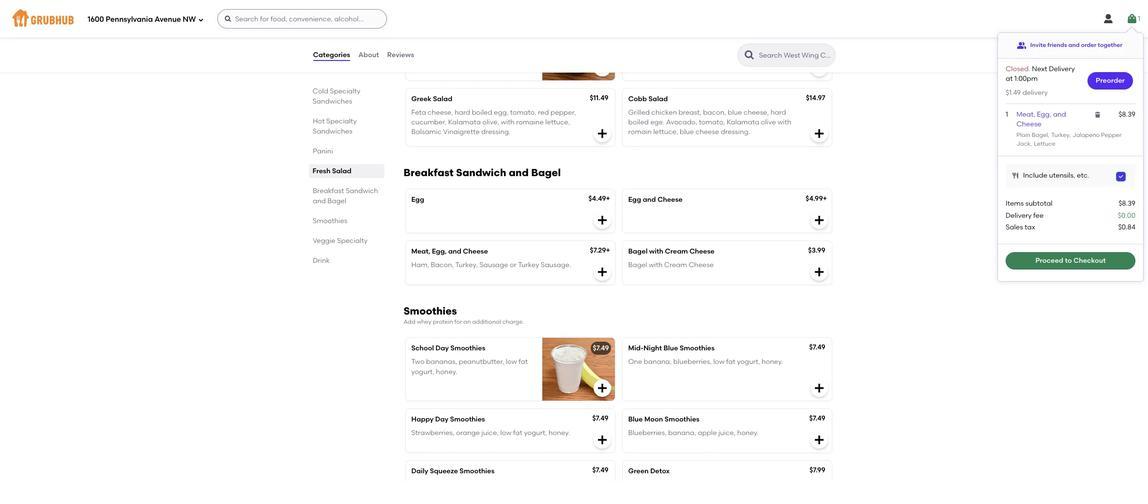 Task type: vqa. For each thing, say whether or not it's contained in the screenshot.
second Imitation from the bottom of the page
no



Task type: locate. For each thing, give the bounding box(es) containing it.
fat inside two bananas, peanutbutter, low fat yogurt, honey.
[[519, 358, 528, 366]]

day for happy
[[435, 416, 449, 424]]

tomato,
[[510, 108, 536, 117], [699, 118, 725, 126]]

hard up vinaigrette
[[455, 108, 470, 117]]

lettuce
[[1034, 140, 1056, 147]]

2 horizontal spatial romaine
[[733, 37, 760, 45]]

sandwich down fresh salad 'tab' at the top left
[[346, 187, 378, 195]]

and
[[1069, 42, 1080, 49], [1053, 110, 1066, 119], [509, 166, 529, 179], [643, 195, 656, 204], [313, 197, 326, 205], [448, 247, 461, 256]]

smoothies up whey on the left of page
[[404, 305, 457, 317]]

Search West Wing Cafe - Penn Ave search field
[[758, 51, 832, 60]]

dressing. right cheese
[[721, 128, 750, 136]]

egg, up bacon,
[[432, 247, 447, 256]]

2 kalamata from the left
[[727, 118, 759, 126]]

tomato, inside feta cheese, hard boiled egg, tomato, red pepper, cucumber, kalamata olive, with romaine lettuce, balsamic vinaigrette dressing.
[[510, 108, 536, 117]]

1 vertical spatial breakfast
[[313, 187, 344, 195]]

lettuce, inside feta cheese, hard boiled egg, tomato, red pepper, cucumber, kalamata olive, with romaine lettuce, balsamic vinaigrette dressing.
[[545, 118, 570, 126]]

juice,
[[482, 429, 499, 437], [719, 429, 736, 437]]

1 horizontal spatial turkey
[[1052, 132, 1069, 139]]

0 vertical spatial blue
[[664, 344, 678, 353]]

0 horizontal spatial egg
[[411, 195, 424, 204]]

balsamic
[[411, 128, 442, 136]]

shredded parmesan, house croutons, with romaine lettuce, caesar dressing. button
[[406, 17, 615, 80]]

mid-night blue smoothies
[[628, 344, 715, 353]]

salad
[[433, 95, 452, 103], [649, 95, 668, 103], [332, 167, 352, 175]]

hot specialty sandwiches tab
[[313, 116, 380, 137]]

order
[[1081, 42, 1097, 49]]

orange
[[456, 429, 480, 437]]

0 vertical spatial 1
[[1138, 14, 1141, 23]]

2 vertical spatial specialty
[[337, 237, 367, 245]]

2 horizontal spatial yogurt,
[[737, 358, 760, 366]]

1 horizontal spatial juice,
[[719, 429, 736, 437]]

0 vertical spatial banana,
[[644, 358, 672, 366]]

grilled chicken breast, bacon, blue cheese, hard boiled ege. avocado, tomato, kalamata olive with romain lettuce, blue cheese dressing.
[[628, 108, 791, 136]]

red
[[538, 108, 549, 117]]

0 vertical spatial cream
[[665, 247, 688, 256]]

0 horizontal spatial cucumber,
[[411, 118, 447, 126]]

invite friends and order together button
[[1017, 37, 1123, 54]]

1 horizontal spatial hard
[[771, 108, 786, 117]]

and inside meat, egg, and cheese
[[1053, 110, 1066, 119]]

school
[[411, 344, 434, 353]]

1 vertical spatial yogurt,
[[411, 368, 434, 376]]

0 vertical spatial meat, egg, and cheese
[[1017, 110, 1066, 128]]

2 cheese, from the left
[[744, 108, 769, 117]]

0 horizontal spatial cheese,
[[428, 108, 453, 117]]

0 horizontal spatial meat,
[[411, 247, 430, 256]]

greek
[[411, 95, 431, 103]]

cold
[[313, 87, 328, 95]]

0 horizontal spatial sandwich
[[346, 187, 378, 195]]

fat for blueberries,
[[726, 358, 736, 366]]

panini tab
[[313, 146, 380, 156]]

smoothies up blueberries, banana, apple juice, honey.
[[665, 416, 700, 424]]

1 horizontal spatial 1
[[1138, 14, 1141, 23]]

egg for egg and cheese
[[628, 195, 641, 204]]

low for blueberries,
[[714, 358, 725, 366]]

delivery up sales tax
[[1006, 211, 1032, 220]]

1 vertical spatial day
[[435, 416, 449, 424]]

svg image
[[1126, 13, 1138, 25], [198, 17, 204, 23], [596, 62, 608, 73], [813, 62, 825, 73], [596, 128, 608, 139], [813, 128, 825, 139], [1012, 172, 1019, 180], [1118, 174, 1124, 180], [813, 214, 825, 226], [813, 266, 825, 278], [813, 383, 825, 394], [596, 434, 608, 446]]

sandwich down vinaigrette
[[456, 166, 506, 179]]

sandwiches inside cold specialty sandwiches
[[313, 97, 352, 106]]

day up strawberries,
[[435, 416, 449, 424]]

blue
[[728, 108, 742, 117], [680, 128, 694, 136]]

0 horizontal spatial hard
[[455, 108, 470, 117]]

cheese, up olive
[[744, 108, 769, 117]]

cheese, inside feta cheese, hard boiled egg, tomato, red pepper, cucumber, kalamata olive, with romaine lettuce, balsamic vinaigrette dressing.
[[428, 108, 453, 117]]

specialty down smoothies 'tab'
[[337, 237, 367, 245]]

0 horizontal spatial breakfast sandwich and bagel
[[313, 187, 378, 205]]

smoothies tab
[[313, 216, 380, 226]]

fat
[[519, 358, 528, 366], [726, 358, 736, 366], [513, 429, 522, 437]]

meat, egg, and cheese
[[1017, 110, 1066, 128], [411, 247, 488, 256]]

0 vertical spatial bagel with cream cheese
[[628, 247, 715, 256]]

low right peanutbutter,
[[506, 358, 517, 366]]

tomato, carrot, cucumber, with romaine lettuce, balsamic vinaigrette.
[[628, 37, 787, 55]]

1 horizontal spatial meat,
[[1017, 110, 1035, 119]]

veggie specialty tab
[[313, 236, 380, 246]]

0 vertical spatial breakfast sandwich and bagel
[[404, 166, 561, 179]]

yogurt,
[[737, 358, 760, 366], [411, 368, 434, 376], [524, 429, 547, 437]]

lettuce, inside the grilled chicken breast, bacon, blue cheese, hard boiled ege. avocado, tomato, kalamata olive with romain lettuce, blue cheese dressing.
[[653, 128, 678, 136]]

greek salad
[[411, 95, 452, 103]]

specialty right cold
[[330, 87, 360, 95]]

1 vertical spatial boiled
[[628, 118, 649, 126]]

preorder button
[[1088, 72, 1133, 90]]

1 vertical spatial blue
[[680, 128, 694, 136]]

0 vertical spatial blue
[[728, 108, 742, 117]]

1 horizontal spatial tomato,
[[699, 118, 725, 126]]

smoothies inside smoothies add whey protein for an additional charge.
[[404, 305, 457, 317]]

0 horizontal spatial delivery
[[1006, 211, 1032, 220]]

$7.29 +
[[590, 246, 610, 255]]

lettuce, inside shredded parmesan, house croutons, with romaine lettuce, caesar dressing.
[[488, 47, 513, 55]]

1 sandwiches from the top
[[313, 97, 352, 106]]

cucumber,
[[681, 37, 716, 45], [411, 118, 447, 126]]

hard
[[455, 108, 470, 117], [771, 108, 786, 117]]

low inside two bananas, peanutbutter, low fat yogurt, honey.
[[506, 358, 517, 366]]

romaine down parmesan,
[[459, 47, 487, 55]]

dressing. down olive,
[[481, 128, 511, 136]]

1 horizontal spatial cucumber,
[[681, 37, 716, 45]]

1600 pennsylvania avenue nw
[[88, 15, 196, 24]]

0 horizontal spatial blue
[[680, 128, 694, 136]]

turkey up lettuce
[[1052, 132, 1069, 139]]

1 kalamata from the left
[[448, 118, 481, 126]]

2 sandwiches from the top
[[313, 127, 352, 136]]

smoothies right squeeze
[[460, 467, 495, 476]]

banana, down night
[[644, 358, 672, 366]]

0 horizontal spatial salad
[[332, 167, 352, 175]]

dressing. inside the grilled chicken breast, bacon, blue cheese, hard boiled ege. avocado, tomato, kalamata olive with romain lettuce, blue cheese dressing.
[[721, 128, 750, 136]]

meat, egg, and cheese up bacon,
[[411, 247, 488, 256]]

caesar salad image
[[542, 17, 615, 80]]

cream
[[665, 247, 688, 256], [664, 261, 687, 269]]

lettuce, up the search west wing cafe - penn ave search field at the right top of the page
[[762, 37, 787, 45]]

2 horizontal spatial dressing.
[[721, 128, 750, 136]]

0 horizontal spatial dressing.
[[437, 57, 466, 65]]

1 hard from the left
[[455, 108, 470, 117]]

1 horizontal spatial kalamata
[[727, 118, 759, 126]]

sandwiches
[[313, 97, 352, 106], [313, 127, 352, 136]]

strawberries, orange juice, low fat yogurt, honey.
[[411, 429, 570, 437]]

sandwiches inside hot specialty sandwiches
[[313, 127, 352, 136]]

1 horizontal spatial egg,
[[1037, 110, 1052, 119]]

juice, right orange
[[482, 429, 499, 437]]

1 horizontal spatial cheese,
[[744, 108, 769, 117]]

panini
[[313, 147, 333, 155]]

lettuce,
[[762, 37, 787, 45], [488, 47, 513, 55], [545, 118, 570, 126], [653, 128, 678, 136]]

romaine up search icon
[[733, 37, 760, 45]]

delivery right next
[[1049, 65, 1075, 73]]

lettuce, down pepper,
[[545, 118, 570, 126]]

0 vertical spatial tomato,
[[510, 108, 536, 117]]

cucumber, inside tomato, carrot, cucumber, with romaine lettuce, balsamic vinaigrette.
[[681, 37, 716, 45]]

mid-
[[628, 344, 644, 353]]

egg
[[411, 195, 424, 204], [628, 195, 641, 204]]

tomato, down 'bacon,'
[[699, 118, 725, 126]]

0 vertical spatial $8.39
[[1119, 110, 1136, 119]]

2 bagel with cream cheese from the top
[[628, 261, 714, 269]]

0 horizontal spatial kalamata
[[448, 118, 481, 126]]

parmesan,
[[445, 37, 480, 45]]

romain
[[628, 128, 652, 136]]

0 horizontal spatial blue
[[628, 416, 643, 424]]

hard up olive
[[771, 108, 786, 117]]

day
[[436, 344, 449, 353], [435, 416, 449, 424]]

feta cheese, hard boiled egg, tomato, red pepper, cucumber, kalamata olive, with romaine lettuce, balsamic vinaigrette dressing.
[[411, 108, 576, 136]]

juice, right the apple
[[719, 429, 736, 437]]

salad right fresh
[[332, 167, 352, 175]]

1 vertical spatial meat, egg, and cheese
[[411, 247, 488, 256]]

2 vertical spatial romaine
[[516, 118, 544, 126]]

specialty inside cold specialty sandwiches
[[330, 87, 360, 95]]

breakfast
[[404, 166, 454, 179], [313, 187, 344, 195]]

grilled
[[628, 108, 650, 117]]

cheese, down "greek salad"
[[428, 108, 453, 117]]

1 horizontal spatial boiled
[[628, 118, 649, 126]]

1 horizontal spatial blue
[[728, 108, 742, 117]]

2 vertical spatial yogurt,
[[524, 429, 547, 437]]

breakfast sandwich and bagel inside tab
[[313, 187, 378, 205]]

1 cheese, from the left
[[428, 108, 453, 117]]

0 horizontal spatial romaine
[[459, 47, 487, 55]]

breakfast down balsamic
[[404, 166, 454, 179]]

banana,
[[644, 358, 672, 366], [668, 429, 696, 437]]

breast,
[[679, 108, 702, 117]]

meat, up 'plain'
[[1017, 110, 1035, 119]]

0 vertical spatial egg,
[[1037, 110, 1052, 119]]

1 vertical spatial breakfast sandwich and bagel
[[313, 187, 378, 205]]

1 vertical spatial turkey
[[518, 261, 539, 269]]

$7.49 for blueberries, banana, apple juice, honey.
[[809, 415, 825, 423]]

happy day smoothies
[[411, 416, 485, 424]]

1 vertical spatial cucumber,
[[411, 118, 447, 126]]

$7.49 for one banana, blueberries, low fat yogurt, honey.
[[809, 343, 825, 352]]

1 horizontal spatial romaine
[[516, 118, 544, 126]]

sales
[[1006, 223, 1023, 231]]

$7.49 for strawberries, orange juice, low fat yogurt, honey.
[[592, 415, 609, 423]]

green
[[628, 467, 649, 476]]

turkey right or
[[518, 261, 539, 269]]

jalapeno
[[1073, 132, 1100, 139]]

plain bagel turkey
[[1017, 132, 1069, 139]]

1 egg from the left
[[411, 195, 424, 204]]

lettuce, down house
[[488, 47, 513, 55]]

kalamata up vinaigrette
[[448, 118, 481, 126]]

meat, egg, and cheese link
[[1017, 110, 1066, 128]]

tooltip containing closed
[[998, 27, 1143, 281]]

smoothies up the veggie
[[313, 217, 347, 225]]

$1.49 delivery
[[1006, 88, 1048, 97]]

0 vertical spatial yogurt,
[[737, 358, 760, 366]]

smoothies up orange
[[450, 416, 485, 424]]

$1.49
[[1006, 88, 1021, 97]]

salad up chicken
[[649, 95, 668, 103]]

boiled up olive,
[[472, 108, 492, 117]]

salad right greek
[[433, 95, 452, 103]]

0 vertical spatial boiled
[[472, 108, 492, 117]]

0 horizontal spatial boiled
[[472, 108, 492, 117]]

specialty right the "hot"
[[326, 117, 357, 125]]

yogurt, inside two bananas, peanutbutter, low fat yogurt, honey.
[[411, 368, 434, 376]]

sandwiches down cold
[[313, 97, 352, 106]]

0 vertical spatial romaine
[[733, 37, 760, 45]]

smoothies
[[313, 217, 347, 225], [404, 305, 457, 317], [451, 344, 485, 353], [680, 344, 715, 353], [450, 416, 485, 424], [665, 416, 700, 424], [460, 467, 495, 476]]

1 vertical spatial sandwich
[[346, 187, 378, 195]]

1 $8.39 from the top
[[1119, 110, 1136, 119]]

banana, down blue moon smoothies
[[668, 429, 696, 437]]

lettuce, inside tomato, carrot, cucumber, with romaine lettuce, balsamic vinaigrette.
[[762, 37, 787, 45]]

banana, for blueberries,
[[668, 429, 696, 437]]

$8.39 up $0.00
[[1119, 200, 1136, 208]]

dressing. down parmesan,
[[437, 57, 466, 65]]

2 $8.39 from the top
[[1119, 200, 1136, 208]]

1 vertical spatial delivery
[[1006, 211, 1032, 220]]

delivery inside closed . next delivery at 1:00pm
[[1049, 65, 1075, 73]]

0 horizontal spatial 1
[[1006, 110, 1008, 119]]

svg image
[[1103, 13, 1114, 25], [224, 15, 232, 23], [1094, 111, 1102, 119], [596, 214, 608, 226], [596, 266, 608, 278], [596, 383, 608, 394], [813, 434, 825, 446]]

proceed to checkout button
[[1006, 252, 1136, 270]]

peanutbutter,
[[459, 358, 504, 366]]

honey. for strawberries, orange juice, low fat yogurt, honey.
[[549, 429, 570, 437]]

tooltip
[[998, 27, 1143, 281]]

breakfast sandwich and bagel up smoothies 'tab'
[[313, 187, 378, 205]]

strawberries,
[[411, 429, 455, 437]]

closed . next delivery at 1:00pm
[[1006, 65, 1075, 83]]

0 vertical spatial sandwich
[[456, 166, 506, 179]]

0 horizontal spatial meat, egg, and cheese
[[411, 247, 488, 256]]

reviews button
[[387, 38, 415, 73]]

0 vertical spatial day
[[436, 344, 449, 353]]

1 vertical spatial sandwiches
[[313, 127, 352, 136]]

shredded parmesan, house croutons, with romaine lettuce, caesar dressing.
[[411, 37, 513, 65]]

specialty for hot specialty sandwiches
[[326, 117, 357, 125]]

sandwich
[[456, 166, 506, 179], [346, 187, 378, 195]]

1 horizontal spatial breakfast
[[404, 166, 454, 179]]

boiled inside feta cheese, hard boiled egg, tomato, red pepper, cucumber, kalamata olive, with romaine lettuce, balsamic vinaigrette dressing.
[[472, 108, 492, 117]]

2 hard from the left
[[771, 108, 786, 117]]

egg, up "plain bagel turkey"
[[1037, 110, 1052, 119]]

blue right 'bacon,'
[[728, 108, 742, 117]]

1 horizontal spatial dressing.
[[481, 128, 511, 136]]

0 vertical spatial delivery
[[1049, 65, 1075, 73]]

0 vertical spatial turkey
[[1052, 132, 1069, 139]]

smoothies up blueberries,
[[680, 344, 715, 353]]

1 vertical spatial egg,
[[432, 247, 447, 256]]

tomato, left red
[[510, 108, 536, 117]]

1 horizontal spatial egg
[[628, 195, 641, 204]]

meat, egg, and cheese up "plain bagel turkey"
[[1017, 110, 1066, 128]]

honey. inside two bananas, peanutbutter, low fat yogurt, honey.
[[436, 368, 457, 376]]

0 horizontal spatial yogurt,
[[411, 368, 434, 376]]

breakfast down fresh salad
[[313, 187, 344, 195]]

meat, up ham, on the left bottom
[[411, 247, 430, 256]]

1 horizontal spatial yogurt,
[[524, 429, 547, 437]]

sandwiches for cold
[[313, 97, 352, 106]]

kalamata left olive
[[727, 118, 759, 126]]

1 horizontal spatial delivery
[[1049, 65, 1075, 73]]

specialty for cold specialty sandwiches
[[330, 87, 360, 95]]

0 horizontal spatial breakfast
[[313, 187, 344, 195]]

.
[[1029, 65, 1031, 73]]

cucumber, up vinaigrette.
[[681, 37, 716, 45]]

yogurt, for one banana, blueberries, low fat yogurt, honey.
[[737, 358, 760, 366]]

0 vertical spatial meat,
[[1017, 110, 1035, 119]]

$8.39 up pepper at top right
[[1119, 110, 1136, 119]]

etc.
[[1077, 171, 1089, 180]]

blue down avocado,
[[680, 128, 694, 136]]

2 egg from the left
[[628, 195, 641, 204]]

cucumber, up balsamic
[[411, 118, 447, 126]]

day up bananas,
[[436, 344, 449, 353]]

1 vertical spatial tomato,
[[699, 118, 725, 126]]

low right orange
[[500, 429, 512, 437]]

1 horizontal spatial sandwich
[[456, 166, 506, 179]]

romaine inside shredded parmesan, house croutons, with romaine lettuce, caesar dressing.
[[459, 47, 487, 55]]

svg image inside 1 button
[[1126, 13, 1138, 25]]

1 vertical spatial romaine
[[459, 47, 487, 55]]

dressing. inside shredded parmesan, house croutons, with romaine lettuce, caesar dressing.
[[437, 57, 466, 65]]

with inside tomato, carrot, cucumber, with romaine lettuce, balsamic vinaigrette.
[[717, 37, 731, 45]]

reviews
[[387, 51, 414, 59]]

low right blueberries,
[[714, 358, 725, 366]]

0 vertical spatial cucumber,
[[681, 37, 716, 45]]

blue left moon
[[628, 416, 643, 424]]

+ for $4.49
[[606, 195, 610, 203]]

meat, inside meat, egg, and cheese
[[1017, 110, 1035, 119]]

$0.00
[[1118, 211, 1136, 220]]

smoothies add whey protein for an additional charge.
[[404, 305, 524, 325]]

sandwiches down the "hot"
[[313, 127, 352, 136]]

romaine down red
[[516, 118, 544, 126]]

hard inside feta cheese, hard boiled egg, tomato, red pepper, cucumber, kalamata olive, with romaine lettuce, balsamic vinaigrette dressing.
[[455, 108, 470, 117]]

0 horizontal spatial juice,
[[482, 429, 499, 437]]

specialty for veggie specialty
[[337, 237, 367, 245]]

2 horizontal spatial salad
[[649, 95, 668, 103]]

0 vertical spatial specialty
[[330, 87, 360, 95]]

1 vertical spatial specialty
[[326, 117, 357, 125]]

$3.99
[[808, 246, 825, 255]]

cheese, inside the grilled chicken breast, bacon, blue cheese, hard boiled ege. avocado, tomato, kalamata olive with romain lettuce, blue cheese dressing.
[[744, 108, 769, 117]]

pennsylvania
[[106, 15, 153, 24]]

veggie specialty
[[313, 237, 367, 245]]

specialty inside hot specialty sandwiches
[[326, 117, 357, 125]]

sausage
[[480, 261, 508, 269]]

cobb
[[628, 95, 647, 103]]

boiled
[[472, 108, 492, 117], [628, 118, 649, 126]]

salad inside 'tab'
[[332, 167, 352, 175]]

specialty
[[330, 87, 360, 95], [326, 117, 357, 125], [337, 237, 367, 245]]

1 vertical spatial bagel with cream cheese
[[628, 261, 714, 269]]

0 vertical spatial sandwiches
[[313, 97, 352, 106]]

1 juice, from the left
[[482, 429, 499, 437]]

blue right night
[[664, 344, 678, 353]]

1 vertical spatial $8.39
[[1119, 200, 1136, 208]]

honey. for two bananas, peanutbutter, low fat yogurt, honey.
[[436, 368, 457, 376]]

1 horizontal spatial salad
[[433, 95, 452, 103]]

checkout
[[1074, 257, 1106, 265]]

1 vertical spatial banana,
[[668, 429, 696, 437]]

with inside the grilled chicken breast, bacon, blue cheese, hard boiled ege. avocado, tomato, kalamata olive with romain lettuce, blue cheese dressing.
[[778, 118, 791, 126]]

0 horizontal spatial tomato,
[[510, 108, 536, 117]]

pepper
[[1101, 132, 1122, 139]]

1 vertical spatial 1
[[1006, 110, 1008, 119]]

+ for $4.99
[[823, 195, 827, 203]]

nw
[[183, 15, 196, 24]]

lettuce, down ege.
[[653, 128, 678, 136]]

breakfast sandwich and bagel down vinaigrette
[[404, 166, 561, 179]]

day for school
[[436, 344, 449, 353]]

1 vertical spatial blue
[[628, 416, 643, 424]]

blueberries,
[[673, 358, 712, 366]]

boiled down the grilled
[[628, 118, 649, 126]]



Task type: describe. For each thing, give the bounding box(es) containing it.
fat for juice,
[[513, 429, 522, 437]]

house
[[482, 37, 502, 45]]

or
[[510, 261, 517, 269]]

bananas,
[[426, 358, 457, 366]]

categories button
[[313, 38, 351, 73]]

blueberries, banana, apple juice, honey.
[[628, 429, 759, 437]]

apple
[[698, 429, 717, 437]]

sandwiches for hot
[[313, 127, 352, 136]]

drink tab
[[313, 256, 380, 266]]

school day smoothies image
[[542, 338, 615, 401]]

hard inside the grilled chicken breast, bacon, blue cheese, hard boiled ege. avocado, tomato, kalamata olive with romain lettuce, blue cheese dressing.
[[771, 108, 786, 117]]

next
[[1032, 65, 1047, 73]]

one
[[628, 358, 642, 366]]

pepper,
[[551, 108, 576, 117]]

salad for greek salad
[[433, 95, 452, 103]]

and inside breakfast sandwich and bagel tab
[[313, 197, 326, 205]]

1 inside button
[[1138, 14, 1141, 23]]

yogurt, for two bananas, peanutbutter, low fat yogurt, honey.
[[411, 368, 434, 376]]

people icon image
[[1017, 41, 1027, 50]]

cucumber, inside feta cheese, hard boiled egg, tomato, red pepper, cucumber, kalamata olive, with romaine lettuce, balsamic vinaigrette dressing.
[[411, 118, 447, 126]]

breakfast sandwich and bagel tab
[[313, 186, 380, 206]]

kalamata inside the grilled chicken breast, bacon, blue cheese, hard boiled ege. avocado, tomato, kalamata olive with romain lettuce, blue cheese dressing.
[[727, 118, 759, 126]]

1 inside tooltip
[[1006, 110, 1008, 119]]

search icon image
[[744, 49, 755, 61]]

$0.84
[[1118, 223, 1136, 231]]

ham,
[[411, 261, 429, 269]]

0 horizontal spatial egg,
[[432, 247, 447, 256]]

breakfast inside tab
[[313, 187, 344, 195]]

invite friends and order together
[[1031, 42, 1123, 49]]

cheese inside meat, egg, and cheese
[[1017, 120, 1042, 128]]

charge.
[[503, 318, 524, 325]]

$7.99
[[810, 466, 825, 475]]

croutons,
[[411, 47, 442, 55]]

include
[[1023, 171, 1048, 180]]

smoothies inside 'tab'
[[313, 217, 347, 225]]

1 vertical spatial cream
[[664, 261, 687, 269]]

jack
[[1017, 140, 1031, 147]]

blueberries,
[[628, 429, 667, 437]]

at
[[1006, 75, 1013, 83]]

two bananas, peanutbutter, low fat yogurt, honey.
[[411, 358, 528, 376]]

$4.99 +
[[806, 195, 827, 203]]

sandwich inside tab
[[346, 187, 378, 195]]

with inside feta cheese, hard boiled egg, tomato, red pepper, cucumber, kalamata olive, with romaine lettuce, balsamic vinaigrette dressing.
[[501, 118, 515, 126]]

together
[[1098, 42, 1123, 49]]

bagel inside tab
[[327, 197, 346, 205]]

$11.49
[[590, 94, 609, 102]]

squeeze
[[430, 467, 458, 476]]

honey. for one banana, blueberries, low fat yogurt, honey.
[[762, 358, 783, 366]]

dressing. inside feta cheese, hard boiled egg, tomato, red pepper, cucumber, kalamata olive, with romaine lettuce, balsamic vinaigrette dressing.
[[481, 128, 511, 136]]

blue moon smoothies
[[628, 416, 700, 424]]

delivery fee
[[1006, 211, 1044, 220]]

proceed
[[1036, 257, 1064, 265]]

categories
[[313, 51, 350, 59]]

egg and cheese
[[628, 195, 683, 204]]

yogurt, for strawberries, orange juice, low fat yogurt, honey.
[[524, 429, 547, 437]]

night
[[644, 344, 662, 353]]

$4.49
[[589, 195, 606, 203]]

school day smoothies
[[411, 344, 485, 353]]

1 button
[[1126, 10, 1141, 28]]

an
[[463, 318, 471, 325]]

whey
[[417, 318, 432, 325]]

add
[[404, 318, 415, 325]]

vinaigrette
[[443, 128, 480, 136]]

0 horizontal spatial turkey
[[518, 261, 539, 269]]

egg,
[[494, 108, 509, 117]]

Search for food, convenience, alcohol... search field
[[217, 9, 387, 29]]

tomato,
[[628, 37, 655, 45]]

daily
[[411, 467, 428, 476]]

avenue
[[155, 15, 181, 24]]

svg image inside tooltip
[[1094, 111, 1102, 119]]

romaine inside tomato, carrot, cucumber, with romaine lettuce, balsamic vinaigrette.
[[733, 37, 760, 45]]

caesar
[[411, 57, 436, 65]]

1 horizontal spatial meat, egg, and cheese
[[1017, 110, 1066, 128]]

cobb salad
[[628, 95, 668, 103]]

friends
[[1048, 42, 1067, 49]]

1 bagel with cream cheese from the top
[[628, 247, 715, 256]]

1 horizontal spatial breakfast sandwich and bagel
[[404, 166, 561, 179]]

romaine inside feta cheese, hard boiled egg, tomato, red pepper, cucumber, kalamata olive, with romaine lettuce, balsamic vinaigrette dressing.
[[516, 118, 544, 126]]

1:00pm
[[1015, 75, 1038, 83]]

+ for $7.29
[[606, 246, 610, 255]]

veggie
[[313, 237, 335, 245]]

about
[[358, 51, 379, 59]]

plain
[[1017, 132, 1031, 139]]

bacon,
[[703, 108, 726, 117]]

additional
[[472, 318, 501, 325]]

tomato, carrot, cucumber, with romaine lettuce, balsamic vinaigrette. button
[[623, 17, 832, 80]]

0 vertical spatial breakfast
[[404, 166, 454, 179]]

happy
[[411, 416, 434, 424]]

feta
[[411, 108, 426, 117]]

hot specialty sandwiches
[[313, 117, 357, 136]]

tax
[[1025, 223, 1035, 231]]

about button
[[358, 38, 379, 73]]

fee
[[1033, 211, 1044, 220]]

vinaigrette.
[[660, 47, 698, 55]]

carrot,
[[657, 37, 679, 45]]

cold specialty sandwiches tab
[[313, 86, 380, 107]]

chicken
[[652, 108, 677, 117]]

detox
[[650, 467, 670, 476]]

jalapeno pepper jack
[[1017, 132, 1122, 147]]

low for juice,
[[500, 429, 512, 437]]

turkey inside tooltip
[[1052, 132, 1069, 139]]

avocado,
[[666, 118, 697, 126]]

bacon,
[[431, 261, 454, 269]]

boiled inside the grilled chicken breast, bacon, blue cheese, hard boiled ege. avocado, tomato, kalamata olive with romain lettuce, blue cheese dressing.
[[628, 118, 649, 126]]

1 horizontal spatial blue
[[664, 344, 678, 353]]

fresh salad
[[313, 167, 352, 175]]

olive,
[[482, 118, 499, 126]]

shredded
[[411, 37, 444, 45]]

egg for egg
[[411, 195, 424, 204]]

olive
[[761, 118, 776, 126]]

1 vertical spatial meat,
[[411, 247, 430, 256]]

main navigation navigation
[[0, 0, 1148, 38]]

hot
[[313, 117, 324, 125]]

balsamic
[[628, 47, 659, 55]]

fresh salad tab
[[313, 166, 380, 176]]

$4.49 +
[[589, 195, 610, 203]]

for
[[454, 318, 462, 325]]

and inside invite friends and order together button
[[1069, 42, 1080, 49]]

low for peanutbutter,
[[506, 358, 517, 366]]

with inside shredded parmesan, house croutons, with romaine lettuce, caesar dressing.
[[444, 47, 457, 55]]

banana, for one
[[644, 358, 672, 366]]

tomato, inside the grilled chicken breast, bacon, blue cheese, hard boiled ege. avocado, tomato, kalamata olive with romain lettuce, blue cheese dressing.
[[699, 118, 725, 126]]

smoothies up two bananas, peanutbutter, low fat yogurt, honey.
[[451, 344, 485, 353]]

2 juice, from the left
[[719, 429, 736, 437]]

fat for peanutbutter,
[[519, 358, 528, 366]]

kalamata inside feta cheese, hard boiled egg, tomato, red pepper, cucumber, kalamata olive, with romaine lettuce, balsamic vinaigrette dressing.
[[448, 118, 481, 126]]

one banana, blueberries, low fat yogurt, honey.
[[628, 358, 783, 366]]

salad for cobb salad
[[649, 95, 668, 103]]

two
[[411, 358, 425, 366]]



